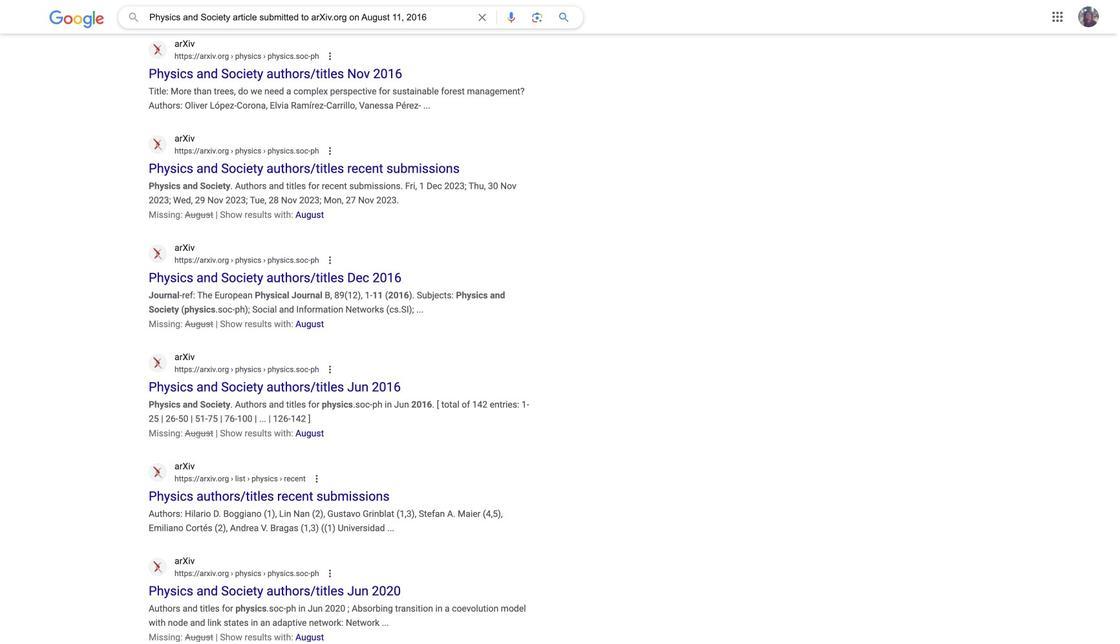 Task type: vqa. For each thing, say whether or not it's contained in the screenshot.
Show Street View coverage "image"
no



Task type: locate. For each thing, give the bounding box(es) containing it.
2 about this result image from the top
[[324, 567, 350, 581]]

None text field
[[229, 52, 319, 61], [175, 145, 319, 157], [229, 147, 319, 156], [229, 256, 319, 265], [175, 364, 319, 375], [229, 365, 319, 374], [175, 473, 306, 485], [229, 474, 306, 483], [229, 569, 319, 578], [229, 52, 319, 61], [175, 145, 319, 157], [229, 147, 319, 156], [229, 256, 319, 265], [175, 364, 319, 375], [229, 365, 319, 374], [175, 473, 306, 485], [229, 474, 306, 483], [229, 569, 319, 578]]

None text field
[[175, 50, 319, 62], [175, 255, 319, 266], [175, 568, 319, 580], [175, 50, 319, 62], [175, 255, 319, 266], [175, 568, 319, 580]]

google image
[[49, 10, 105, 28]]

about this result image
[[324, 363, 350, 377], [324, 567, 350, 581]]

None search field
[[0, 0, 584, 31]]

about this result image
[[324, 49, 350, 63], [324, 144, 350, 158], [324, 253, 350, 267], [311, 472, 337, 486]]

1 vertical spatial about this result image
[[324, 567, 350, 581]]

0 vertical spatial about this result image
[[324, 363, 350, 377]]



Task type: describe. For each thing, give the bounding box(es) containing it.
search by voice image
[[505, 11, 518, 24]]

Search text field
[[149, 10, 468, 28]]

search by image image
[[531, 11, 544, 24]]

1 about this result image from the top
[[324, 363, 350, 377]]



